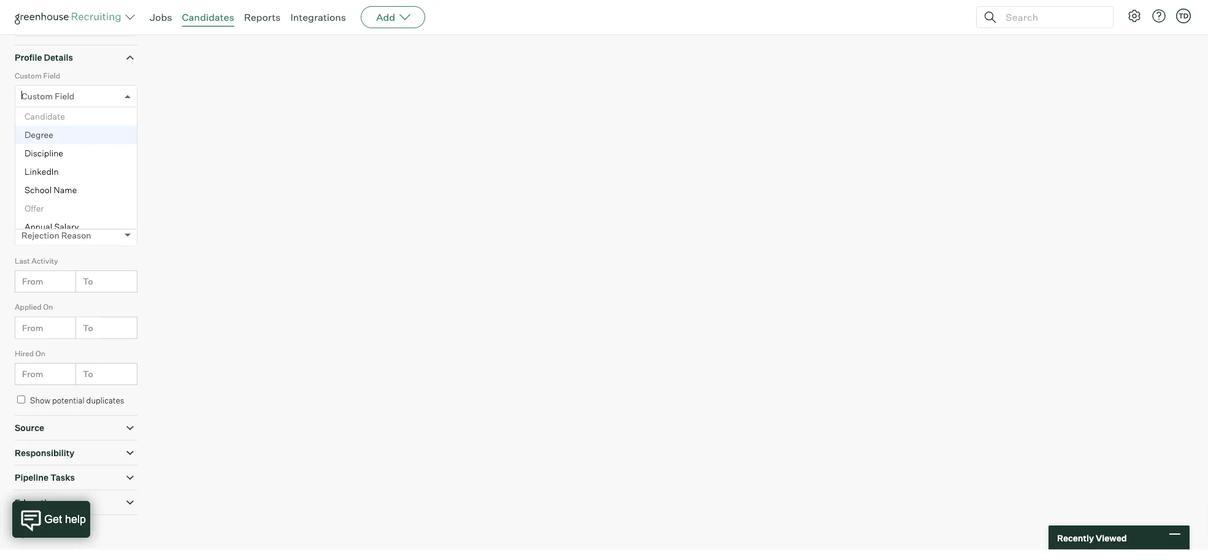 Task type: vqa. For each thing, say whether or not it's contained in the screenshot.
Goals BUTTON
no



Task type: describe. For each thing, give the bounding box(es) containing it.
jobs
[[150, 11, 172, 23]]

school name
[[25, 185, 77, 196]]

responsibility
[[15, 448, 74, 459]]

discipline option
[[15, 144, 137, 163]]

show
[[30, 396, 50, 406]]

td button
[[1177, 9, 1192, 23]]

candidates
[[182, 11, 234, 23]]

form element
[[15, 0, 138, 45]]

select
[[21, 20, 47, 31]]

td button
[[1175, 6, 1194, 26]]

Search text field
[[1003, 8, 1103, 26]]

candidate tag element
[[15, 116, 138, 163]]

greenhouse recruiting image
[[15, 10, 125, 25]]

linkedin option
[[15, 163, 137, 181]]

annual salary option
[[15, 218, 137, 237]]

applied
[[15, 303, 42, 312]]

integrations
[[291, 11, 346, 23]]

annual
[[25, 222, 52, 233]]

add button
[[361, 6, 426, 28]]

candidate inside list box
[[25, 111, 65, 122]]

1 vertical spatial status
[[21, 184, 48, 194]]

status element
[[15, 163, 138, 209]]

reset filters button
[[15, 522, 89, 545]]

name
[[54, 185, 77, 196]]

Show potential duplicates checkbox
[[17, 396, 25, 404]]

1 vertical spatial custom field
[[21, 91, 75, 102]]

list box inside custom field element
[[15, 108, 137, 402]]

tasks
[[50, 473, 75, 484]]

linkedin
[[25, 167, 59, 177]]

on for hired on
[[35, 349, 45, 358]]

1 vertical spatial rejection
[[21, 230, 59, 241]]

1 vertical spatial tag
[[65, 137, 80, 148]]

hired on
[[15, 349, 45, 358]]

0 vertical spatial rejection
[[15, 210, 47, 219]]

school name option
[[15, 181, 137, 200]]

salary
[[54, 222, 79, 233]]

configure image
[[1128, 9, 1143, 23]]

td
[[1179, 12, 1189, 20]]

pipeline
[[15, 473, 49, 484]]

select a form
[[21, 20, 76, 31]]

on for applied on
[[43, 303, 53, 312]]

offer
[[25, 203, 44, 214]]

filters
[[58, 528, 82, 539]]

integrations link
[[291, 11, 346, 23]]

to for hired on
[[83, 369, 93, 380]]

reports link
[[244, 11, 281, 23]]

last activity
[[15, 256, 58, 266]]

pipeline tasks
[[15, 473, 75, 484]]

activity
[[31, 256, 58, 266]]

hired
[[15, 349, 34, 358]]

discipline
[[25, 148, 63, 159]]

to for last activity
[[83, 276, 93, 287]]

0 vertical spatial candidate tag
[[15, 117, 65, 127]]

recently
[[1058, 533, 1095, 544]]

annual salary
[[25, 222, 79, 233]]

add
[[376, 11, 396, 23]]



Task type: locate. For each thing, give the bounding box(es) containing it.
reset filters
[[33, 528, 82, 539]]

from for last
[[22, 276, 43, 287]]

on right the 'applied' at left bottom
[[43, 303, 53, 312]]

from down last activity
[[22, 276, 43, 287]]

reports
[[244, 11, 281, 23]]

from
[[22, 276, 43, 287], [22, 323, 43, 334], [22, 369, 43, 380]]

rejection up last activity
[[21, 230, 59, 241]]

source
[[15, 423, 44, 434]]

0 vertical spatial to
[[83, 276, 93, 287]]

applied on
[[15, 303, 53, 312]]

0 vertical spatial field
[[43, 71, 60, 80]]

tag up linkedin option
[[65, 137, 80, 148]]

jobs link
[[150, 11, 172, 23]]

recently viewed
[[1058, 533, 1128, 544]]

from for applied
[[22, 323, 43, 334]]

potential
[[52, 396, 85, 406]]

0 vertical spatial custom
[[15, 71, 42, 80]]

1 vertical spatial candidate tag
[[21, 137, 80, 148]]

rejection up annual at the top left
[[15, 210, 47, 219]]

form
[[55, 20, 76, 31]]

list box containing candidate
[[15, 108, 137, 402]]

status down discipline at the left
[[15, 164, 37, 173]]

2 from from the top
[[22, 323, 43, 334]]

a
[[49, 20, 53, 31]]

1 vertical spatial reason
[[61, 230, 91, 241]]

from for hired
[[22, 369, 43, 380]]

None field
[[21, 86, 25, 107]]

degree option
[[15, 126, 137, 144]]

reset
[[33, 528, 56, 539]]

0 vertical spatial from
[[22, 276, 43, 287]]

1 vertical spatial on
[[35, 349, 45, 358]]

rejection reason element
[[15, 209, 138, 255]]

degree
[[25, 130, 53, 140]]

candidates link
[[182, 11, 234, 23]]

education
[[15, 498, 57, 509]]

viewed
[[1097, 533, 1128, 544]]

0 vertical spatial tag
[[52, 117, 65, 127]]

to
[[83, 276, 93, 287], [83, 323, 93, 334], [83, 369, 93, 380]]

2 to from the top
[[83, 323, 93, 334]]

custom field
[[15, 71, 60, 80], [21, 91, 75, 102]]

from down hired on
[[22, 369, 43, 380]]

2 vertical spatial to
[[83, 369, 93, 380]]

tag
[[52, 117, 65, 127], [65, 137, 80, 148]]

to for applied on
[[83, 323, 93, 334]]

custom down profile
[[15, 71, 42, 80]]

candidate tag
[[15, 117, 65, 127], [21, 137, 80, 148]]

1 vertical spatial field
[[55, 91, 75, 102]]

tag up degree
[[52, 117, 65, 127]]

1 vertical spatial rejection reason
[[21, 230, 91, 241]]

list box
[[15, 108, 137, 402]]

status down linkedin
[[21, 184, 48, 194]]

profile details
[[15, 52, 73, 63]]

on
[[43, 303, 53, 312], [35, 349, 45, 358]]

last
[[15, 256, 30, 266]]

show potential duplicates
[[30, 396, 124, 406]]

1 to from the top
[[83, 276, 93, 287]]

1 vertical spatial to
[[83, 323, 93, 334]]

1 from from the top
[[22, 276, 43, 287]]

status
[[15, 164, 37, 173], [21, 184, 48, 194]]

rejection
[[15, 210, 47, 219], [21, 230, 59, 241]]

custom
[[15, 71, 42, 80], [21, 91, 53, 102]]

2 vertical spatial from
[[22, 369, 43, 380]]

0 vertical spatial status
[[15, 164, 37, 173]]

0 vertical spatial custom field
[[15, 71, 60, 80]]

on right "hired"
[[35, 349, 45, 358]]

profile
[[15, 52, 42, 63]]

from down the applied on
[[22, 323, 43, 334]]

0 vertical spatial rejection reason
[[15, 210, 75, 219]]

candidate
[[25, 111, 65, 122], [15, 117, 50, 127], [21, 137, 63, 148]]

none field inside custom field element
[[21, 86, 25, 107]]

custom field element
[[15, 70, 138, 402]]

3 to from the top
[[83, 369, 93, 380]]

school
[[25, 185, 52, 196]]

0 vertical spatial on
[[43, 303, 53, 312]]

duplicates
[[86, 396, 124, 406]]

rejection reason
[[15, 210, 75, 219], [21, 230, 91, 241]]

3 from from the top
[[22, 369, 43, 380]]

details
[[44, 52, 73, 63]]

0 vertical spatial reason
[[49, 210, 75, 219]]

field
[[43, 71, 60, 80], [55, 91, 75, 102]]

1 vertical spatial from
[[22, 323, 43, 334]]

reason
[[49, 210, 75, 219], [61, 230, 91, 241]]

custom up degree
[[21, 91, 53, 102]]

1 vertical spatial custom
[[21, 91, 53, 102]]



